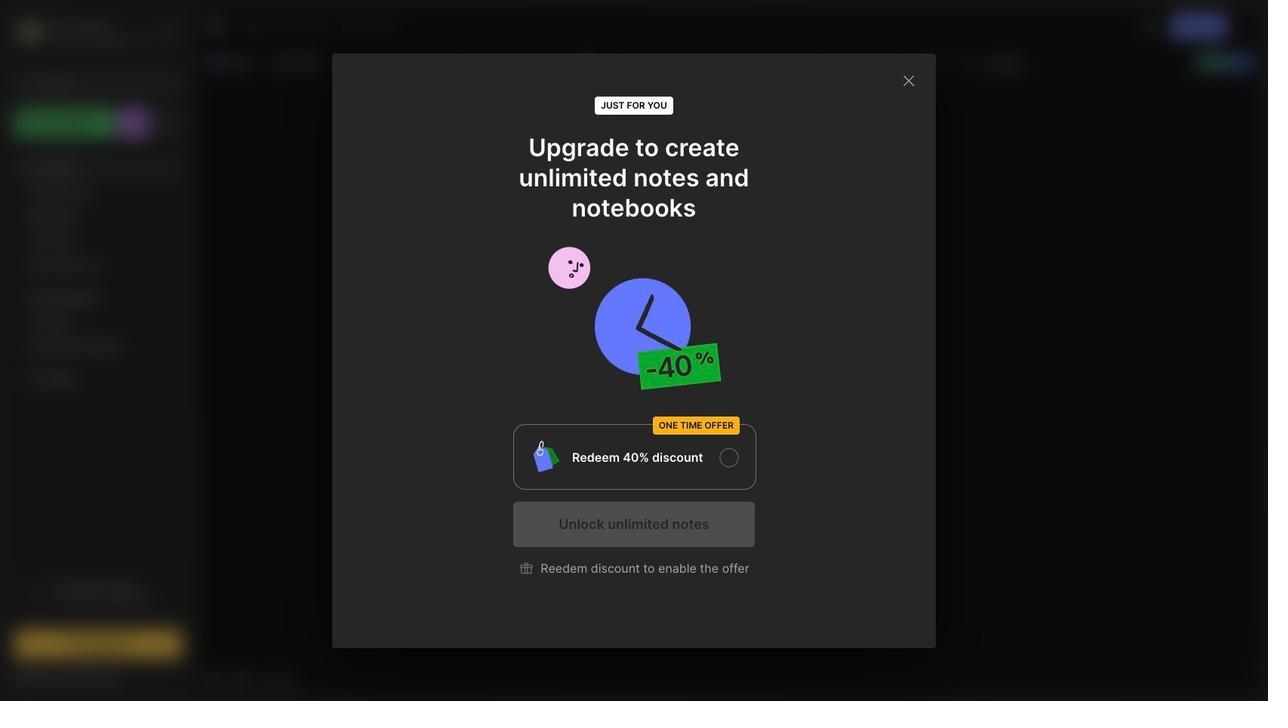 Task type: vqa. For each thing, say whether or not it's contained in the screenshot.
Shortcuts
no



Task type: describe. For each thing, give the bounding box(es) containing it.
none search field inside the main element
[[42, 75, 168, 93]]

note window element
[[196, 5, 1264, 697]]

expand note image
[[208, 17, 226, 35]]

add tag image
[[232, 672, 250, 690]]

calendar event image
[[298, 52, 320, 73]]

expand tags image
[[20, 318, 29, 327]]

Search text field
[[42, 77, 168, 91]]

bulleted list image
[[724, 52, 745, 73]]

task image
[[274, 52, 295, 73]]

outdent image
[[888, 52, 909, 73]]

checklist image
[[772, 52, 793, 73]]

tree inside the main element
[[5, 147, 191, 558]]

superscript image
[[940, 52, 962, 73]]

bold image
[[613, 52, 634, 73]]

strikethrough image
[[916, 52, 937, 73]]

italic image
[[637, 52, 658, 73]]



Task type: locate. For each thing, give the bounding box(es) containing it.
main element
[[0, 0, 196, 702]]

tree
[[5, 147, 191, 558]]

dialog
[[332, 53, 937, 648]]

alignment image
[[826, 52, 863, 73]]

numbered list image
[[748, 52, 769, 73]]

highlight image
[[684, 52, 718, 73]]

indent image
[[864, 52, 885, 73]]

underline image
[[661, 52, 682, 73]]

more image
[[991, 53, 1036, 73]]

heading level image
[[381, 53, 457, 73]]

subscript image
[[965, 52, 986, 73]]

None search field
[[42, 75, 168, 93]]

font family image
[[461, 53, 530, 73]]

None checkbox
[[514, 424, 757, 490]]

clock illustration image
[[514, 241, 755, 395]]

font color image
[[575, 52, 611, 73]]

insert image
[[206, 53, 273, 73]]

font size image
[[533, 53, 571, 73]]

insert link image
[[800, 52, 821, 73]]

add a reminder image
[[206, 672, 224, 690]]

expand notebooks image
[[20, 294, 29, 303]]

gift icon image
[[519, 560, 535, 576]]

Note Editor text field
[[197, 78, 1264, 665]]



